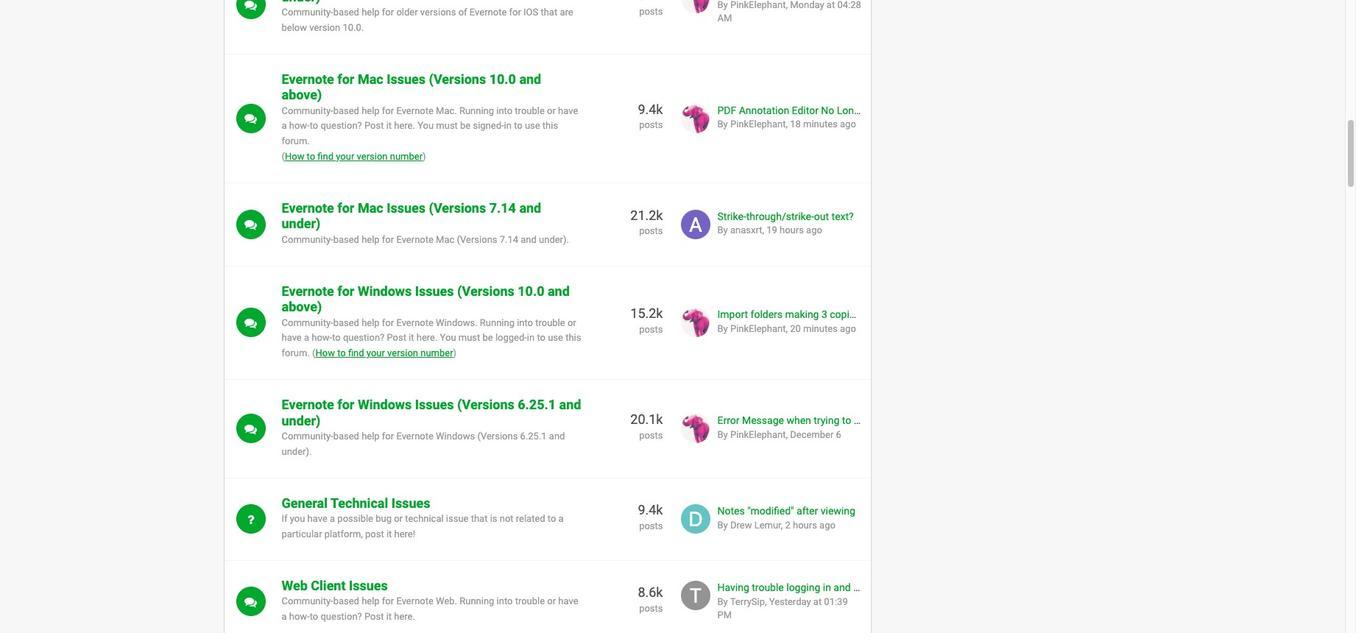 Task type: describe. For each thing, give the bounding box(es) containing it.
pinkelephant inside the error message when trying to authorize evernote to access my gmail account. any fix? using evernote 10.67.4 windows by pinkelephant , december 6
[[731, 429, 786, 440]]

windows inside the error message when trying to authorize evernote to access my gmail account. any fix? using evernote 10.67.4 windows by pinkelephant , december 6
[[1222, 415, 1264, 427]]

evernote for mac issues (versions 7.14 and under) community-based help for evernote mac (versions 7.14 and under) .
[[282, 200, 569, 245]]

you
[[290, 513, 305, 525]]

monday at 04:28 am link
[[718, 0, 862, 24]]

20.1k
[[631, 412, 663, 427]]

3
[[822, 309, 828, 321]]

evernote for windows issues (versions 6.25.1 and under)
[[282, 397, 581, 428]]

at for yesterday
[[814, 597, 822, 608]]

windows inside evernote for windows issues (versions 10.0 and above)
[[358, 283, 412, 299]]

posts for evernote for windows issues (versions 10.0 and above)
[[639, 324, 663, 335]]

evernote for windows issues (versions 10.0 and above) link
[[282, 283, 570, 315]]

evernote for mac issues (versions 7.14 and under) link
[[282, 200, 542, 232]]

drew lemur image
[[681, 505, 710, 534]]

1 horizontal spatial your
[[367, 348, 385, 359]]

it inside web client issues community-based help for evernote web. running into trouble or have a how-to question? post it here.
[[386, 611, 392, 622]]

it inside evernote for mac issues (versions 10.0 and above) community-based help for evernote mac. running into trouble or have a how-to question? post it here. you must be signed-in to use this forum. ( how to find your version number )
[[386, 120, 392, 131]]

(
[[282, 151, 285, 162]]

evernote down evernote for windows issues (versions 6.25.1 and under) "link"
[[397, 431, 434, 442]]

under) inside evernote for windows issues (versions 6.25.1 and under)
[[282, 413, 321, 428]]

pinkelephant image
[[681, 104, 710, 133]]

2
[[786, 520, 791, 531]]

issues for evernote for mac issues (versions 10.0 and above) community-based help for evernote mac. running into trouble or have a how-to question? post it here. you must be signed-in to use this forum. ( how to find your version number )
[[387, 71, 426, 87]]

10.67.4
[[1185, 415, 1219, 427]]

) inside evernote for mac issues (versions 10.0 and above) community-based help for evernote mac. running into trouble or have a how-to question? post it here. you must be signed-in to use this forum. ( how to find your version number )
[[423, 151, 426, 162]]

notes "modified" after viewing link
[[718, 505, 856, 517]]

by terrysip ,
[[718, 597, 770, 608]]

yesterday at 01:39 pm
[[718, 597, 848, 621]]

web client issues link
[[282, 578, 388, 593]]

(versions inside (versions 6.25.1 and under)
[[478, 431, 518, 442]]

version inside evernote for mac issues (versions 10.0 and above) community-based help for evernote mac. running into trouble or have a how-to question? post it here. you must be signed-in to use this forum. ( how to find your version number )
[[357, 151, 388, 162]]

terrysip
[[731, 597, 765, 608]]

have inside evernote for mac issues (versions 10.0 and above) community-based help for evernote mac. running into trouble or have a how-to question? post it here. you must be signed-in to use this forum. ( how to find your version number )
[[558, 105, 578, 116]]

how inside evernote for mac issues (versions 10.0 and above) community-based help for evernote mac. running into trouble or have a how-to question? post it here. you must be signed-in to use this forum. ( how to find your version number )
[[285, 151, 305, 162]]

pinkelephant inside pdf annotation editor no longer allows rotating or deleting pages by pinkelephant , 18 minutes ago
[[731, 119, 786, 130]]

logged-
[[496, 333, 527, 344]]

mark forum as read image for evernote for windows issues (versions 10.0 and above)
[[245, 317, 257, 329]]

using
[[1114, 415, 1140, 427]]

6.25.1 inside (versions 6.25.1 and under)
[[520, 431, 547, 442]]

running inside evernote for mac issues (versions 10.0 and above) community-based help for evernote mac. running into trouble or have a how-to question? post it here. you must be signed-in to use this forum. ( how to find your version number )
[[460, 105, 494, 116]]

10.0 for evernote for windows issues (versions 10.0 and above)
[[518, 283, 545, 299]]

or inside community-based help for evernote windows. running into trouble or have a how-to question? post it here. you must be logged-in to use this forum. (
[[568, 317, 577, 328]]

forum.
[[282, 136, 310, 147]]

find inside evernote for mac issues (versions 10.0 and above) community-based help for evernote mac. running into trouble or have a how-to question? post it here. you must be signed-in to use this forum. ( how to find your version number )
[[318, 151, 334, 162]]

question? inside web client issues community-based help for evernote web. running into trouble or have a how-to question? post it here.
[[321, 611, 362, 622]]

web.
[[436, 596, 457, 607]]

rotating
[[905, 104, 941, 116]]

0 vertical spatial 7.14
[[490, 200, 516, 216]]

evernote for windows issues (versions 10.0 and above)
[[282, 283, 570, 315]]

having trouble logging in and resetting password
[[718, 582, 942, 594]]

evernote inside community-based help for evernote windows. running into trouble or have a how-to question? post it here. you must be logged-in to use this forum. (
[[397, 317, 434, 328]]

windows.
[[436, 317, 478, 328]]

evernote down evernote for mac issues (versions 7.14 and under) link
[[397, 234, 434, 245]]

15.2k
[[631, 306, 663, 321]]

evernote down evernote for mac issues (versions 10.0 and above) link
[[397, 105, 434, 116]]

when
[[787, 415, 812, 427]]

deleting
[[955, 104, 992, 116]]

not
[[500, 513, 514, 525]]

into inside community-based help for evernote windows. running into trouble or have a how-to question? post it here. you must be logged-in to use this forum. (
[[517, 317, 533, 328]]

hours inside strike-through/strike-out text? by anasxrt , 19 hours ago
[[780, 225, 804, 236]]

. inside evernote for mac issues (versions 7.14 and under) community-based help for evernote mac (versions 7.14 and under) .
[[567, 234, 569, 245]]

6
[[836, 429, 842, 440]]

1 vertical spatial in
[[823, 582, 832, 594]]

of inside import folders making 3 copies of notes by pinkelephant , 20 minutes ago
[[863, 309, 873, 321]]

annotation
[[739, 104, 790, 116]]

anasxrt link
[[731, 225, 763, 236]]

through/strike-
[[747, 210, 815, 222]]

above) for evernote for mac issues (versions 10.0 and above) community-based help for evernote mac. running into trouble or have a how-to question? post it here. you must be signed-in to use this forum. ( how to find your version number )
[[282, 87, 322, 102]]

forum. (
[[282, 348, 316, 359]]

(versions for evernote for mac issues (versions 7.14 and under) community-based help for evernote mac (versions 7.14 and under) .
[[429, 200, 486, 216]]

gmail
[[1005, 415, 1031, 427]]

9.4k posts for general technical issues
[[638, 503, 663, 532]]

be inside evernote for mac issues (versions 10.0 and above) community-based help for evernote mac. running into trouble or have a how-to question? post it here. you must be signed-in to use this forum. ( how to find your version number )
[[460, 120, 471, 131]]

have inside community-based help for evernote windows. running into trouble or have a how-to question? post it here. you must be logged-in to use this forum. (
[[282, 333, 302, 344]]

after
[[797, 505, 819, 517]]

in inside community-based help for evernote windows. running into trouble or have a how-to question? post it here. you must be logged-in to use this forum. (
[[527, 333, 535, 344]]

no
[[822, 104, 835, 116]]

versions
[[420, 7, 456, 18]]

evernote inside evernote for windows issues (versions 6.25.1 and under)
[[282, 397, 334, 412]]

based inside evernote for mac issues (versions 10.0 and above) community-based help for evernote mac. running into trouble or have a how-to question? post it here. you must be signed-in to use this forum. ( how to find your version number )
[[333, 105, 359, 116]]

evernote inside community-based help for older versions of evernote for ios that are below version 10.0.
[[470, 7, 507, 18]]

15.2k posts
[[631, 306, 663, 335]]

evernote right using
[[1142, 415, 1182, 427]]

help inside community-based help for evernote windows. running into trouble or have a how-to question? post it here. you must be logged-in to use this forum. (
[[362, 317, 380, 328]]

copies
[[830, 309, 861, 321]]

here. inside evernote for mac issues (versions 10.0 and above) community-based help for evernote mac. running into trouble or have a how-to question? post it here. you must be signed-in to use this forum. ( how to find your version number )
[[394, 120, 415, 131]]

are
[[560, 7, 574, 18]]

issues for evernote for windows issues (versions 6.25.1 and under)
[[415, 397, 454, 412]]

running inside web client issues community-based help for evernote web. running into trouble or have a how-to question? post it here.
[[460, 596, 495, 607]]

community- inside community-based help for older versions of evernote for ios that are below version 10.0.
[[282, 7, 333, 18]]

, inside import folders making 3 copies of notes by pinkelephant , 20 minutes ago
[[786, 323, 788, 334]]

how- inside web client issues community-based help for evernote web. running into trouble or have a how-to question? post it here.
[[289, 611, 310, 622]]

, inside the error message when trying to authorize evernote to access my gmail account. any fix? using evernote 10.67.4 windows by pinkelephant , december 6
[[786, 429, 788, 440]]

into inside web client issues community-based help for evernote web. running into trouble or have a how-to question? post it here.
[[497, 596, 513, 607]]

must inside evernote for mac issues (versions 10.0 and above) community-based help for evernote mac. running into trouble or have a how-to question? post it here. you must be signed-in to use this forum. ( how to find your version number )
[[436, 120, 458, 131]]

and inside (versions 6.25.1 and under)
[[549, 431, 565, 442]]

my
[[989, 415, 1003, 427]]

into inside evernote for mac issues (versions 10.0 and above) community-based help for evernote mac. running into trouble or have a how-to question? post it here. you must be signed-in to use this forum. ( how to find your version number )
[[497, 105, 513, 116]]

community-based help for evernote windows
[[282, 431, 478, 442]]

ago inside pdf annotation editor no longer allows rotating or deleting pages by pinkelephant , 18 minutes ago
[[840, 119, 857, 130]]

10.0.
[[343, 22, 364, 33]]

having
[[718, 582, 750, 594]]

mark forum as read image for evernote for mac issues (versions 10.0 and above)
[[245, 112, 257, 125]]

community- inside evernote for mac issues (versions 7.14 and under) community-based help for evernote mac (versions 7.14 and under) .
[[282, 234, 333, 245]]

issues for evernote for mac issues (versions 7.14 and under) community-based help for evernote mac (versions 7.14 and under) .
[[387, 200, 426, 216]]

20 minutes ago link
[[791, 323, 857, 334]]

help inside web client issues community-based help for evernote web. running into trouble or have a how-to question? post it here.
[[362, 596, 380, 607]]

notes "modified" after viewing by drew lemur , 2 hours ago
[[718, 505, 856, 531]]

help inside evernote for mac issues (versions 10.0 and above) community-based help for evernote mac. running into trouble or have a how-to question? post it here. you must be signed-in to use this forum. ( how to find your version number )
[[362, 105, 380, 116]]

for inside evernote for windows issues (versions 6.25.1 and under)
[[338, 397, 355, 412]]

trouble inside community-based help for evernote windows. running into trouble or have a how-to question? post it here. you must be logged-in to use this forum. (
[[536, 317, 565, 328]]

question? inside community-based help for evernote windows. running into trouble or have a how-to question? post it here. you must be logged-in to use this forum. (
[[343, 333, 385, 344]]

0 vertical spatial how to find your version number link
[[285, 151, 423, 162]]

error message when trying to authorize evernote to access my gmail account. any fix? using evernote 10.67.4 windows by pinkelephant , december 6
[[718, 415, 1264, 440]]

fix?
[[1095, 415, 1111, 427]]

posts for web client issues
[[639, 603, 663, 614]]

community-based help for evernote windows. running into trouble or have a how-to question? post it here. you must be logged-in to use this forum. (
[[282, 317, 581, 359]]

ago inside import folders making 3 copies of notes by pinkelephant , 20 minutes ago
[[840, 323, 857, 334]]

is
[[490, 513, 498, 525]]

any
[[1076, 415, 1093, 427]]

mac.
[[436, 105, 457, 116]]

a inside web client issues community-based help for evernote web. running into trouble or have a how-to question? post it here.
[[282, 611, 287, 622]]

and inside evernote for mac issues (versions 10.0 and above) community-based help for evernote mac. running into trouble or have a how-to question? post it here. you must be signed-in to use this forum. ( how to find your version number )
[[520, 71, 542, 87]]

based inside evernote for mac issues (versions 7.14 and under) community-based help for evernote mac (versions 7.14 and under) .
[[333, 234, 359, 245]]

text?
[[832, 210, 854, 222]]

for inside web client issues community-based help for evernote web. running into trouble or have a how-to question? post it here.
[[382, 596, 394, 607]]

20
[[791, 323, 801, 334]]

longer
[[837, 104, 869, 116]]

am
[[718, 13, 732, 24]]

evernote inside evernote for windows issues (versions 10.0 and above)
[[282, 283, 334, 299]]

based inside community-based help for older versions of evernote for ios that are below version 10.0.
[[333, 7, 359, 18]]

1 vertical spatial find
[[348, 348, 364, 359]]

message
[[742, 415, 784, 427]]

5 help from the top
[[362, 431, 380, 442]]

mark forum as read image for evernote for mac issues (versions 7.14 and under)
[[245, 218, 257, 231]]

pdf annotation editor no longer allows rotating or deleting pages link
[[718, 104, 1022, 116]]

ios
[[524, 7, 539, 18]]

, inside pdf annotation editor no longer allows rotating or deleting pages by pinkelephant , 18 minutes ago
[[786, 119, 788, 130]]

this inside community-based help for evernote windows. running into trouble or have a how-to question? post it here. you must be logged-in to use this forum. (
[[566, 333, 581, 344]]

community-based help for older versions of evernote for ios that are below version 10.0.
[[282, 7, 574, 33]]

how to find your version number )
[[316, 348, 457, 359]]

by inside the error message when trying to authorize evernote to access my gmail account. any fix? using evernote 10.67.4 windows by pinkelephant , december 6
[[718, 429, 728, 440]]

related
[[516, 513, 546, 525]]

1 vertical spatial how to find your version number link
[[316, 348, 453, 359]]

trying
[[814, 415, 840, 427]]

or inside pdf annotation editor no longer allows rotating or deleting pages by pinkelephant , 18 minutes ago
[[943, 104, 953, 116]]

at for monday
[[827, 0, 835, 10]]

terrysip link
[[731, 597, 765, 608]]

evernote inside web client issues community-based help for evernote web. running into trouble or have a how-to question? post it here.
[[397, 596, 434, 607]]

web client issues community-based help for evernote web. running into trouble or have a how-to question? post it here.
[[282, 578, 579, 622]]

04:28
[[838, 0, 862, 10]]

bug
[[376, 513, 392, 525]]

by inside import folders making 3 copies of notes by pinkelephant , 20 minutes ago
[[718, 323, 728, 334]]

this inside evernote for mac issues (versions 10.0 and above) community-based help for evernote mac. running into trouble or have a how-to question? post it here. you must be signed-in to use this forum. ( how to find your version number )
[[543, 120, 558, 131]]

lemur
[[755, 520, 781, 531]]

to left access
[[942, 415, 951, 427]]

use inside community-based help for evernote windows. running into trouble or have a how-to question? post it here. you must be logged-in to use this forum. (
[[548, 333, 563, 344]]

authorize
[[854, 415, 897, 427]]

by inside strike-through/strike-out text? by anasxrt , 19 hours ago
[[718, 225, 728, 236]]

to up how to find your version number )
[[332, 333, 341, 344]]

number inside evernote for mac issues (versions 10.0 and above) community-based help for evernote mac. running into trouble or have a how-to question? post it here. you must be signed-in to use this forum. ( how to find your version number )
[[390, 151, 423, 162]]

19 hours ago link
[[767, 225, 823, 236]]

to down forum.
[[307, 151, 315, 162]]

6 by from the top
[[718, 597, 728, 608]]

community- inside web client issues community-based help for evernote web. running into trouble or have a how-to question? post it here.
[[282, 596, 333, 607]]

running inside community-based help for evernote windows. running into trouble or have a how-to question? post it here. you must be logged-in to use this forum. (
[[480, 317, 515, 328]]

below
[[282, 22, 307, 33]]

help inside community-based help for older versions of evernote for ios that are below version 10.0.
[[362, 7, 380, 18]]

9.4k posts for evernote for mac issues (versions 10.0 and above)
[[638, 101, 663, 130]]

must inside community-based help for evernote windows. running into trouble or have a how-to question? post it here. you must be logged-in to use this forum. (
[[459, 333, 480, 344]]

issues inside web client issues community-based help for evernote web. running into trouble or have a how-to question? post it here.
[[349, 578, 388, 593]]

import folders making 3 copies of notes link
[[718, 309, 901, 321]]

pages
[[994, 104, 1022, 116]]

pinkelephant link for 9.4k
[[731, 119, 786, 130]]

logging
[[787, 582, 821, 594]]

by inside notes "modified" after viewing by drew lemur , 2 hours ago
[[718, 520, 728, 531]]

it inside community-based help for evernote windows. running into trouble or have a how-to question? post it here. you must be logged-in to use this forum. (
[[409, 333, 414, 344]]

import folders making 3 copies of notes by pinkelephant , 20 minutes ago
[[718, 309, 901, 334]]

use inside evernote for mac issues (versions 10.0 and above) community-based help for evernote mac. running into trouble or have a how-to question? post it here. you must be signed-in to use this forum. ( how to find your version number )
[[525, 120, 540, 131]]

1 vertical spatial how
[[316, 348, 335, 359]]

december 6 link
[[791, 429, 842, 440]]

evernote down below
[[282, 71, 334, 87]]

have inside web client issues community-based help for evernote web. running into trouble or have a how-to question? post it here.
[[559, 596, 579, 607]]

mac for above)
[[358, 71, 384, 87]]

01:39
[[825, 597, 848, 608]]

community- inside evernote for mac issues (versions 10.0 and above) community-based help for evernote mac. running into trouble or have a how-to question? post it here. you must be signed-in to use this forum. ( how to find your version number )
[[282, 105, 333, 116]]

access
[[954, 415, 986, 427]]



Task type: vqa. For each thing, say whether or not it's contained in the screenshot.
Requests
no



Task type: locate. For each thing, give the bounding box(es) containing it.
editor
[[792, 104, 819, 116]]

to inside 'general technical issues if you have a possible bug or technical issue that is not related to a particular platform, post it here!'
[[548, 513, 556, 525]]

above) up forum.
[[282, 87, 322, 102]]

folders
[[751, 309, 783, 321]]

above) inside evernote for mac issues (versions 10.0 and above) community-based help for evernote mac. running into trouble or have a how-to question? post it here. you must be signed-in to use this forum. ( how to find your version number )
[[282, 87, 322, 102]]

mark forum as read image
[[245, 112, 257, 125], [245, 218, 257, 231], [245, 317, 257, 329], [245, 596, 257, 608]]

0 vertical spatial minutes
[[804, 119, 838, 130]]

into up in to
[[497, 105, 513, 116]]

post down "web client issues" link
[[365, 611, 384, 622]]

evernote for mac issues (versions 10.0 and above) community-based help for evernote mac. running into trouble or have a how-to question? post it here. you must be signed-in to use this forum. ( how to find your version number )
[[282, 71, 578, 162]]

windows
[[358, 283, 412, 299], [358, 397, 412, 412], [1222, 415, 1264, 427], [436, 431, 475, 442]]

must down the windows.
[[459, 333, 480, 344]]

based down evernote for mac issues (versions 10.0 and above) link
[[333, 105, 359, 116]]

to right logged-
[[537, 333, 546, 344]]

a inside community-based help for evernote windows. running into trouble or have a how-to question? post it here. you must be logged-in to use this forum. (
[[304, 333, 309, 344]]

1 vertical spatial 10.0
[[518, 283, 545, 299]]

1 horizontal spatial how
[[316, 348, 335, 359]]

1 posts from the top
[[639, 6, 663, 17]]

be
[[460, 120, 471, 131], [483, 333, 493, 344]]

1 horizontal spatial in
[[823, 582, 832, 594]]

, inside notes "modified" after viewing by drew lemur , 2 hours ago
[[781, 520, 783, 531]]

18
[[791, 119, 801, 130]]

3 mark forum as read image from the top
[[245, 317, 257, 329]]

0 vertical spatial how
[[285, 151, 305, 162]]

post up how to find your version number )
[[387, 333, 407, 344]]

running up signed-
[[460, 105, 494, 116]]

you down evernote for mac issues (versions 10.0 and above) link
[[418, 120, 434, 131]]

it down evernote for mac issues (versions 10.0 and above) link
[[386, 120, 392, 131]]

allows
[[872, 104, 902, 116]]

pinkelephant link for 20.1k
[[731, 429, 786, 440]]

here.
[[394, 120, 415, 131], [417, 333, 438, 344], [394, 611, 415, 622]]

3 based from the top
[[333, 234, 359, 245]]

issues inside evernote for windows issues (versions 6.25.1 and under)
[[415, 397, 454, 412]]

minutes
[[804, 119, 838, 130], [804, 323, 838, 334]]

password
[[897, 582, 942, 594]]

by down pdf in the right of the page
[[718, 119, 728, 130]]

version down evernote for windows issues (versions 10.0 and above)
[[388, 348, 418, 359]]

2 vertical spatial version
[[388, 348, 418, 359]]

in
[[527, 333, 535, 344], [823, 582, 832, 594]]

based up general technical issues link
[[333, 431, 359, 442]]

4 help from the top
[[362, 317, 380, 328]]

resetting
[[854, 582, 894, 594]]

at down having trouble logging in and resetting password
[[814, 597, 822, 608]]

how to find your version number link down 'evernote for windows issues (versions 10.0 and above)' link
[[316, 348, 453, 359]]

(versions 6.25.1 and under)
[[282, 431, 565, 457]]

1 vertical spatial at
[[814, 597, 822, 608]]

have
[[558, 105, 578, 116], [282, 333, 302, 344], [308, 513, 328, 525], [559, 596, 579, 607]]

a inside evernote for mac issues (versions 10.0 and above) community-based help for evernote mac. running into trouble or have a how-to question? post it here. you must be signed-in to use this forum. ( how to find your version number )
[[282, 120, 287, 131]]

this right in to
[[543, 120, 558, 131]]

import
[[718, 309, 748, 321]]

0 vertical spatial hours
[[780, 225, 804, 236]]

1 vertical spatial 7.14
[[500, 234, 519, 245]]

possible
[[338, 513, 373, 525]]

(versions inside evernote for windows issues (versions 6.25.1 and under)
[[457, 397, 515, 412]]

under) inside (versions 6.25.1 and under)
[[282, 446, 309, 457]]

1 vertical spatial 6.25.1
[[520, 431, 547, 442]]

2 9.4k from the top
[[638, 503, 663, 518]]

find right the (
[[318, 151, 334, 162]]

minutes inside import folders making 3 copies of notes by pinkelephant , 20 minutes ago
[[804, 323, 838, 334]]

1 vertical spatial here.
[[417, 333, 438, 344]]

that left is
[[471, 513, 488, 525]]

0 horizontal spatial be
[[460, 120, 471, 131]]

0 vertical spatial 9.4k posts
[[638, 101, 663, 130]]

9.4k posts left pinkelephant image
[[638, 101, 663, 130]]

older
[[397, 7, 418, 18]]

0 horizontal spatial use
[[525, 120, 540, 131]]

to
[[310, 120, 318, 131], [307, 151, 315, 162], [332, 333, 341, 344], [537, 333, 546, 344], [337, 348, 346, 359], [842, 415, 852, 427], [942, 415, 951, 427], [548, 513, 556, 525], [310, 611, 318, 622]]

general
[[282, 495, 328, 511]]

0 vertical spatial mark forum as read image
[[245, 0, 257, 11]]

out
[[815, 210, 830, 222]]

0 vertical spatial version
[[310, 22, 340, 33]]

pinkelephant link down message
[[731, 429, 786, 440]]

you down the windows.
[[440, 333, 456, 344]]

2 help from the top
[[362, 105, 380, 116]]

1 9.4k posts from the top
[[638, 101, 663, 130]]

this
[[543, 120, 558, 131], [566, 333, 581, 344]]

pdf annotation editor no longer allows rotating or deleting pages by pinkelephant , 18 minutes ago
[[718, 104, 1022, 130]]

issues inside evernote for mac issues (versions 10.0 and above) community-based help for evernote mac. running into trouble or have a how-to question? post it here. you must be signed-in to use this forum. ( how to find your version number )
[[387, 71, 426, 87]]

2 vertical spatial running
[[460, 596, 495, 607]]

at left "04:28"
[[827, 0, 835, 10]]

1 vertical spatial above)
[[282, 299, 322, 315]]

10.0
[[490, 71, 516, 87], [518, 283, 545, 299]]

0 horizontal spatial in
[[527, 333, 535, 344]]

1 vertical spatial hours
[[793, 520, 818, 531]]

0 vertical spatial this
[[543, 120, 558, 131]]

(versions inside evernote for windows issues (versions 10.0 and above)
[[457, 283, 515, 299]]

evernote down the (
[[282, 200, 334, 216]]

1 mark forum as read image from the top
[[245, 112, 257, 125]]

question?
[[321, 120, 362, 131], [343, 333, 385, 344], [321, 611, 362, 622]]

hours down strike-through/strike-out text? link
[[780, 225, 804, 236]]

it right post
[[387, 529, 392, 540]]

0 vertical spatial running
[[460, 105, 494, 116]]

issues inside evernote for mac issues (versions 7.14 and under) community-based help for evernote mac (versions 7.14 and under) .
[[387, 200, 426, 216]]

use right logged-
[[548, 333, 563, 344]]

mark forum as read image
[[245, 0, 257, 11], [245, 423, 257, 435], [247, 513, 254, 526]]

0 vertical spatial pinkelephant
[[731, 119, 786, 130]]

(versions for evernote for mac issues (versions 10.0 and above) community-based help for evernote mac. running into trouble or have a how-to question? post it here. you must be signed-in to use this forum. ( how to find your version number )
[[429, 71, 486, 87]]

how to find your version number link down forum.
[[285, 151, 423, 162]]

for inside community-based help for evernote windows. running into trouble or have a how-to question? post it here. you must be logged-in to use this forum. (
[[382, 317, 394, 328]]

1 vertical spatial into
[[517, 317, 533, 328]]

or inside web client issues community-based help for evernote web. running into trouble or have a how-to question? post it here.
[[548, 596, 556, 607]]

18 minutes ago link
[[791, 119, 857, 130]]

evernote down forum. (
[[282, 397, 334, 412]]

you inside community-based help for evernote windows. running into trouble or have a how-to question? post it here. you must be logged-in to use this forum. (
[[440, 333, 456, 344]]

mark forum as read image for evernote for windows issues (versions 6.25.1 and under)
[[245, 423, 257, 435]]

here. inside web client issues community-based help for evernote web. running into trouble or have a how-to question? post it here.
[[394, 611, 415, 622]]

1 vertical spatial 9.4k posts
[[638, 503, 663, 532]]

0 vertical spatial use
[[525, 120, 540, 131]]

number down the windows.
[[421, 348, 453, 359]]

posts for general technical issues
[[639, 520, 663, 532]]

a down "web"
[[282, 611, 287, 622]]

help down evernote for windows issues (versions 6.25.1 and under) "link"
[[362, 431, 380, 442]]

community-
[[282, 7, 333, 18], [282, 105, 333, 116], [282, 234, 333, 245], [282, 317, 333, 328], [282, 431, 333, 442], [282, 596, 333, 607]]

1 by from the top
[[718, 119, 728, 130]]

1 vertical spatial mac
[[358, 200, 384, 216]]

,
[[786, 119, 788, 130], [763, 225, 765, 236], [786, 323, 788, 334], [786, 429, 788, 440], [781, 520, 783, 531], [765, 597, 767, 608]]

1 vertical spatial version
[[357, 151, 388, 162]]

1 minutes from the top
[[804, 119, 838, 130]]

(versions inside evernote for mac issues (versions 10.0 and above) community-based help for evernote mac. running into trouble or have a how-to question? post it here. you must be signed-in to use this forum. ( how to find your version number )
[[429, 71, 486, 87]]

1 vertical spatial pinkelephant link
[[731, 323, 786, 334]]

and inside evernote for windows issues (versions 10.0 and above)
[[548, 283, 570, 299]]

2 vertical spatial post
[[365, 611, 384, 622]]

pinkelephant link down annotation
[[731, 119, 786, 130]]

2 vertical spatial into
[[497, 596, 513, 607]]

21.2k
[[631, 208, 663, 223]]

yesterday
[[770, 597, 811, 608]]

6 posts from the top
[[639, 520, 663, 532]]

your inside evernote for mac issues (versions 10.0 and above) community-based help for evernote mac. running into trouble or have a how-to question? post it here. you must be signed-in to use this forum. ( how to find your version number )
[[336, 151, 355, 162]]

9.4k left 'drew lemur' icon
[[638, 503, 663, 518]]

0 vertical spatial of
[[459, 7, 467, 18]]

1 vertical spatial you
[[440, 333, 456, 344]]

ago down the copies
[[840, 323, 857, 334]]

windows down evernote for windows issues (versions 6.25.1 and under)
[[436, 431, 475, 442]]

) down the windows.
[[453, 348, 457, 359]]

pinkelephant link for 15.2k
[[731, 323, 786, 334]]

post inside web client issues community-based help for evernote web. running into trouble or have a how-to question? post it here.
[[365, 611, 384, 622]]

1 vertical spatial how-
[[312, 333, 332, 344]]

mac inside evernote for mac issues (versions 10.0 and above) community-based help for evernote mac. running into trouble or have a how-to question? post it here. you must be signed-in to use this forum. ( how to find your version number )
[[358, 71, 384, 87]]

into right web.
[[497, 596, 513, 607]]

1 vertical spatial pinkelephant image
[[681, 414, 710, 444]]

6 based from the top
[[333, 596, 359, 607]]

2 vertical spatial how-
[[289, 611, 310, 622]]

1 community- from the top
[[282, 7, 333, 18]]

web
[[282, 578, 308, 593]]

0 vertical spatial be
[[460, 120, 471, 131]]

general technical issues link
[[282, 495, 431, 511]]

0 horizontal spatial must
[[436, 120, 458, 131]]

10.0 for evernote for mac issues (versions 10.0 and above) community-based help for evernote mac. running into trouble or have a how-to question? post it here. you must be signed-in to use this forum. ( how to find your version number )
[[490, 71, 516, 87]]

2 vertical spatial pinkelephant
[[731, 429, 786, 440]]

1 vertical spatial of
[[863, 309, 873, 321]]

0 horizontal spatial of
[[459, 7, 467, 18]]

based down "web client issues" link
[[333, 596, 359, 607]]

0 horizontal spatial find
[[318, 151, 334, 162]]

must down mac.
[[436, 120, 458, 131]]

ago down viewing
[[820, 520, 836, 531]]

2 minutes from the top
[[804, 323, 838, 334]]

evernote right authorize
[[899, 415, 939, 427]]

particular
[[282, 529, 322, 540]]

1 vertical spatial running
[[480, 317, 515, 328]]

1 above) from the top
[[282, 87, 322, 102]]

by down import at the right of page
[[718, 323, 728, 334]]

evernote left the ios
[[470, 7, 507, 18]]

it down "web client issues" link
[[386, 611, 392, 622]]

1 horizontal spatial )
[[453, 348, 457, 359]]

here!
[[394, 529, 416, 540]]

based inside web client issues community-based help for evernote web. running into trouble or have a how-to question? post it here.
[[333, 596, 359, 607]]

1 pinkelephant image from the top
[[681, 308, 710, 338]]

0 vertical spatial your
[[336, 151, 355, 162]]

2 by from the top
[[718, 225, 728, 236]]

0 vertical spatial question?
[[321, 120, 362, 131]]

9.4k left pinkelephant image
[[638, 101, 663, 117]]

of inside community-based help for older versions of evernote for ios that are below version 10.0.
[[459, 7, 467, 18]]

3 pinkelephant link from the top
[[731, 429, 786, 440]]

technical
[[405, 513, 444, 525]]

0 vertical spatial )
[[423, 151, 426, 162]]

0 vertical spatial above)
[[282, 87, 322, 102]]

error
[[718, 415, 740, 427]]

pinkelephant down message
[[731, 429, 786, 440]]

how- inside evernote for mac issues (versions 10.0 and above) community-based help for evernote mac. running into trouble or have a how-to question? post it here. you must be signed-in to use this forum. ( how to find your version number )
[[289, 120, 310, 131]]

december
[[791, 429, 834, 440]]

9.4k for general technical issues
[[638, 503, 663, 518]]

posts inside 20.1k posts
[[639, 430, 663, 441]]

1 vertical spatial number
[[421, 348, 453, 359]]

and inside evernote for windows issues (versions 6.25.1 and under)
[[559, 397, 581, 412]]

trouble
[[515, 105, 545, 116], [536, 317, 565, 328], [752, 582, 784, 594], [515, 596, 545, 607]]

to down client
[[310, 611, 318, 622]]

help inside evernote for mac issues (versions 7.14 and under) community-based help for evernote mac (versions 7.14 and under) .
[[362, 234, 380, 245]]

1 horizontal spatial of
[[863, 309, 873, 321]]

have inside 'general technical issues if you have a possible bug or technical issue that is not related to a particular platform, post it here!'
[[308, 513, 328, 525]]

pinkelephant image left import at the right of page
[[681, 308, 710, 338]]

4 based from the top
[[333, 317, 359, 328]]

0 vertical spatial 6.25.1
[[518, 397, 556, 412]]

a up platform,
[[330, 513, 335, 525]]

windows up community-based help for evernote windows
[[358, 397, 412, 412]]

4 community- from the top
[[282, 317, 333, 328]]

1 horizontal spatial 10.0
[[518, 283, 545, 299]]

at inside yesterday at 01:39 pm
[[814, 597, 822, 608]]

terrysip image
[[681, 581, 710, 611]]

0 horizontal spatial 10.0
[[490, 71, 516, 87]]

anasxrt image
[[681, 210, 710, 239]]

to right forum. (
[[337, 348, 346, 359]]

running
[[460, 105, 494, 116], [480, 317, 515, 328], [460, 596, 495, 607]]

monday
[[791, 0, 825, 10]]

1 pinkelephant link from the top
[[731, 119, 786, 130]]

viewing
[[821, 505, 856, 517]]

a up forum. (
[[304, 333, 309, 344]]

1 vertical spatial )
[[453, 348, 457, 359]]

based down evernote for mac issues (versions 7.14 and under) link
[[333, 234, 359, 245]]

above) up forum. (
[[282, 299, 322, 315]]

1 horizontal spatial find
[[348, 348, 364, 359]]

1 pinkelephant from the top
[[731, 119, 786, 130]]

0 vertical spatial post
[[365, 120, 384, 131]]

5 based from the top
[[333, 431, 359, 442]]

help up how to find your version number )
[[362, 317, 380, 328]]

4 posts from the top
[[639, 324, 663, 335]]

evernote left web.
[[397, 596, 434, 607]]

pinkelephant image
[[681, 308, 710, 338], [681, 414, 710, 444]]

10.0 up logged-
[[518, 283, 545, 299]]

3 community- from the top
[[282, 234, 333, 245]]

by inside pdf annotation editor no longer allows rotating or deleting pages by pinkelephant , 18 minutes ago
[[718, 119, 728, 130]]

4 mark forum as read image from the top
[[245, 596, 257, 608]]

to up forum.
[[310, 120, 318, 131]]

hours inside notes "modified" after viewing by drew lemur , 2 hours ago
[[793, 520, 818, 531]]

evernote for windows issues (versions 6.25.1 and under) link
[[282, 397, 581, 428]]

how- down "web"
[[289, 611, 310, 622]]

of left the notes
[[863, 309, 873, 321]]

mark forum as read image for web client issues
[[245, 596, 257, 608]]

pinkelephant down folders in the right of the page
[[731, 323, 786, 334]]

how- up forum. (
[[312, 333, 332, 344]]

8.6k posts
[[638, 585, 663, 614]]

0 vertical spatial into
[[497, 105, 513, 116]]

2 vertical spatial pinkelephant link
[[731, 429, 786, 440]]

posts for evernote for mac issues (versions 7.14 and under)
[[639, 226, 663, 237]]

2 pinkelephant link from the top
[[731, 323, 786, 334]]

post down evernote for mac issues (versions 10.0 and above) link
[[365, 120, 384, 131]]

0 vertical spatial .
[[567, 234, 569, 245]]

minutes down 3
[[804, 323, 838, 334]]

issues for evernote for windows issues (versions 10.0 and above)
[[415, 283, 454, 299]]

that inside 'general technical issues if you have a possible bug or technical issue that is not related to a particular platform, post it here!'
[[471, 513, 488, 525]]

5 by from the top
[[718, 520, 728, 531]]

help down "web client issues" link
[[362, 596, 380, 607]]

1 vertical spatial use
[[548, 333, 563, 344]]

evernote up forum. (
[[282, 283, 334, 299]]

1 vertical spatial this
[[566, 333, 581, 344]]

0 vertical spatial must
[[436, 120, 458, 131]]

by down error
[[718, 429, 728, 440]]

2 pinkelephant image from the top
[[681, 414, 710, 444]]

issues inside 'general technical issues if you have a possible bug or technical issue that is not related to a particular platform, post it here!'
[[392, 495, 431, 511]]

help up 10.0.
[[362, 7, 380, 18]]

how-
[[289, 120, 310, 131], [312, 333, 332, 344], [289, 611, 310, 622]]

posts for evernote for windows issues (versions 6.25.1 and under)
[[639, 430, 663, 441]]

or inside evernote for mac issues (versions 10.0 and above) community-based help for evernote mac. running into trouble or have a how-to question? post it here. you must be signed-in to use this forum. ( how to find your version number )
[[547, 105, 556, 116]]

pinkelephant link down folders in the right of the page
[[731, 323, 786, 334]]

0 vertical spatial at
[[827, 0, 835, 10]]

error message when trying to authorize evernote to access my gmail account. any fix? using evernote 10.67.4 windows link
[[718, 415, 1264, 427]]

pinkelephant inside import folders making 3 copies of notes by pinkelephant , 20 minutes ago
[[731, 323, 786, 334]]

1 horizontal spatial that
[[541, 7, 558, 18]]

ago inside notes "modified" after viewing by drew lemur , 2 hours ago
[[820, 520, 836, 531]]

making
[[786, 309, 819, 321]]

1 vertical spatial .
[[309, 446, 314, 457]]

ago down longer
[[840, 119, 857, 130]]

1 vertical spatial mark forum as read image
[[245, 423, 257, 435]]

how
[[285, 151, 305, 162], [316, 348, 335, 359]]

based up 10.0.
[[333, 7, 359, 18]]

running right web.
[[460, 596, 495, 607]]

3 by from the top
[[718, 323, 728, 334]]

3 posts from the top
[[639, 226, 663, 237]]

how- up forum.
[[289, 120, 310, 131]]

2 vertical spatial mac
[[436, 234, 455, 245]]

0 vertical spatial how-
[[289, 120, 310, 131]]

2 vertical spatial question?
[[321, 611, 362, 622]]

this right logged-
[[566, 333, 581, 344]]

it inside 'general technical issues if you have a possible bug or technical issue that is not related to a particular platform, post it here!'
[[387, 529, 392, 540]]

notes
[[718, 505, 745, 517]]

windows right 10.67.4
[[1222, 415, 1264, 427]]

how- inside community-based help for evernote windows. running into trouble or have a how-to question? post it here. you must be logged-in to use this forum. (
[[312, 333, 332, 344]]

based
[[333, 7, 359, 18], [333, 105, 359, 116], [333, 234, 359, 245], [333, 317, 359, 328], [333, 431, 359, 442], [333, 596, 359, 607]]

windows inside evernote for windows issues (versions 6.25.1 and under)
[[358, 397, 412, 412]]

9.4k for evernote for mac issues (versions 10.0 and above)
[[638, 101, 663, 117]]

community- inside community-based help for evernote windows. running into trouble or have a how-to question? post it here. you must be logged-in to use this forum. (
[[282, 317, 333, 328]]

into up logged-
[[517, 317, 533, 328]]

minutes inside pdf annotation editor no longer allows rotating or deleting pages by pinkelephant , 18 minutes ago
[[804, 119, 838, 130]]

2 mark forum as read image from the top
[[245, 218, 257, 231]]

9.4k posts left 'drew lemur' icon
[[638, 503, 663, 532]]

you
[[418, 120, 434, 131], [440, 333, 456, 344]]

0 horizontal spatial .
[[309, 446, 314, 457]]

6 community- from the top
[[282, 596, 333, 607]]

evernote down 'evernote for windows issues (versions 10.0 and above)' link
[[397, 317, 434, 328]]

2 vertical spatial here.
[[394, 611, 415, 622]]

find
[[318, 151, 334, 162], [348, 348, 364, 359]]

1 horizontal spatial .
[[567, 234, 569, 245]]

based up how to find your version number )
[[333, 317, 359, 328]]

0 vertical spatial here.
[[394, 120, 415, 131]]

1 vertical spatial question?
[[343, 333, 385, 344]]

strike-through/strike-out text? by anasxrt , 19 hours ago
[[718, 210, 854, 236]]

version inside community-based help for older versions of evernote for ios that are below version 10.0.
[[310, 22, 340, 33]]

help
[[362, 7, 380, 18], [362, 105, 380, 116], [362, 234, 380, 245], [362, 317, 380, 328], [362, 431, 380, 442], [362, 596, 380, 607]]

to right "trying"
[[842, 415, 852, 427]]

under)
[[282, 216, 321, 232], [539, 234, 567, 245], [282, 413, 321, 428], [282, 446, 309, 457]]

mac for under)
[[358, 200, 384, 216]]

0 vertical spatial that
[[541, 7, 558, 18]]

1 horizontal spatial be
[[483, 333, 493, 344]]

3 pinkelephant from the top
[[731, 429, 786, 440]]

1 horizontal spatial you
[[440, 333, 456, 344]]

6 help from the top
[[362, 596, 380, 607]]

evernote
[[470, 7, 507, 18], [282, 71, 334, 87], [397, 105, 434, 116], [282, 200, 334, 216], [397, 234, 434, 245], [282, 283, 334, 299], [397, 317, 434, 328], [282, 397, 334, 412], [899, 415, 939, 427], [1142, 415, 1182, 427], [397, 431, 434, 442], [397, 596, 434, 607]]

1 vertical spatial be
[[483, 333, 493, 344]]

2 posts from the top
[[639, 119, 663, 130]]

5 community- from the top
[[282, 431, 333, 442]]

trouble inside evernote for mac issues (versions 10.0 and above) community-based help for evernote mac. running into trouble or have a how-to question? post it here. you must be signed-in to use this forum. ( how to find your version number )
[[515, 105, 545, 116]]

above) inside evernote for windows issues (versions 10.0 and above)
[[282, 299, 322, 315]]

pinkelephant image for 15.2k
[[681, 308, 710, 338]]

posts inside 15.2k posts
[[639, 324, 663, 335]]

0 horizontal spatial your
[[336, 151, 355, 162]]

4 by from the top
[[718, 429, 728, 440]]

1 9.4k from the top
[[638, 101, 663, 117]]

mac
[[358, 71, 384, 87], [358, 200, 384, 216], [436, 234, 455, 245]]

that inside community-based help for older versions of evernote for ios that are below version 10.0.
[[541, 7, 558, 18]]

1 horizontal spatial this
[[566, 333, 581, 344]]

1 help from the top
[[362, 7, 380, 18]]

1 based from the top
[[333, 7, 359, 18]]

if
[[282, 513, 288, 525]]

1 vertical spatial post
[[387, 333, 407, 344]]

version up evernote for mac issues (versions 7.14 and under) link
[[357, 151, 388, 162]]

(versions for evernote for windows issues (versions 6.25.1 and under)
[[457, 397, 515, 412]]

post inside community-based help for evernote windows. running into trouble or have a how-to question? post it here. you must be logged-in to use this forum. (
[[387, 333, 407, 344]]

2 based from the top
[[333, 105, 359, 116]]

0 vertical spatial 10.0
[[490, 71, 516, 87]]

be inside community-based help for evernote windows. running into trouble or have a how-to question? post it here. you must be logged-in to use this forum. (
[[483, 333, 493, 344]]

7 posts from the top
[[639, 603, 663, 614]]

"modified"
[[748, 505, 794, 517]]

a right related
[[559, 513, 564, 525]]

(versions for evernote for windows issues (versions 10.0 and above)
[[457, 283, 515, 299]]

by up pm
[[718, 597, 728, 608]]

1 vertical spatial pinkelephant
[[731, 323, 786, 334]]

version left 10.0.
[[310, 22, 340, 33]]

drew lemur link
[[731, 520, 781, 531]]

for inside evernote for windows issues (versions 10.0 and above)
[[338, 283, 355, 299]]

use right in to
[[525, 120, 540, 131]]

drew
[[731, 520, 752, 531]]

0 horizontal spatial how
[[285, 151, 305, 162]]

of right versions
[[459, 7, 467, 18]]

0 vertical spatial pinkelephant image
[[681, 308, 710, 338]]

0 horizontal spatial at
[[814, 597, 822, 608]]

post inside evernote for mac issues (versions 10.0 and above) community-based help for evernote mac. running into trouble or have a how-to question? post it here. you must be signed-in to use this forum. ( how to find your version number )
[[365, 120, 384, 131]]

posts for evernote for mac issues (versions 10.0 and above)
[[639, 119, 663, 130]]

pinkelephant down annotation
[[731, 119, 786, 130]]

2 vertical spatial mark forum as read image
[[247, 513, 254, 526]]

help down evernote for mac issues (versions 10.0 and above) link
[[362, 105, 380, 116]]

based inside community-based help for evernote windows. running into trouble or have a how-to question? post it here. you must be logged-in to use this forum. (
[[333, 317, 359, 328]]

0 vertical spatial find
[[318, 151, 334, 162]]

ago inside strike-through/strike-out text? by anasxrt , 19 hours ago
[[807, 225, 823, 236]]

3 help from the top
[[362, 234, 380, 245]]

running up logged-
[[480, 317, 515, 328]]

1 horizontal spatial must
[[459, 333, 480, 344]]

notes
[[875, 309, 901, 321]]

by
[[718, 119, 728, 130], [718, 225, 728, 236], [718, 323, 728, 334], [718, 429, 728, 440], [718, 520, 728, 531], [718, 597, 728, 608]]

find right forum. (
[[348, 348, 364, 359]]

2 community- from the top
[[282, 105, 333, 116]]

to inside web client issues community-based help for evernote web. running into trouble or have a how-to question? post it here.
[[310, 611, 318, 622]]

above) for evernote for windows issues (versions 10.0 and above)
[[282, 299, 322, 315]]

here. inside community-based help for evernote windows. running into trouble or have a how-to question? post it here. you must be logged-in to use this forum. (
[[417, 333, 438, 344]]

by down "strike-" at the right top of page
[[718, 225, 728, 236]]

2 above) from the top
[[282, 299, 322, 315]]

issue
[[446, 513, 469, 525]]

use
[[525, 120, 540, 131], [548, 333, 563, 344]]

0 vertical spatial you
[[418, 120, 434, 131]]

2 9.4k posts from the top
[[638, 503, 663, 532]]

1 vertical spatial your
[[367, 348, 385, 359]]

to right related
[[548, 513, 556, 525]]

10.0 inside evernote for windows issues (versions 10.0 and above)
[[518, 283, 545, 299]]

10.0 up in to
[[490, 71, 516, 87]]

issues inside evernote for windows issues (versions 10.0 and above)
[[415, 283, 454, 299]]

you inside evernote for mac issues (versions 10.0 and above) community-based help for evernote mac. running into trouble or have a how-to question? post it here. you must be signed-in to use this forum. ( how to find your version number )
[[418, 120, 434, 131]]

pinkelephant image for 20.1k
[[681, 414, 710, 444]]

mark forum as read image for general technical issues
[[247, 513, 254, 526]]

monday at 04:28 am
[[718, 0, 862, 24]]

.
[[567, 234, 569, 245], [309, 446, 314, 457]]

1 horizontal spatial at
[[827, 0, 835, 10]]

2 pinkelephant from the top
[[731, 323, 786, 334]]

10.0 inside evernote for mac issues (versions 10.0 and above) community-based help for evernote mac. running into trouble or have a how-to question? post it here. you must be signed-in to use this forum. ( how to find your version number )
[[490, 71, 516, 87]]

1 vertical spatial minutes
[[804, 323, 838, 334]]

1 vertical spatial 9.4k
[[638, 503, 663, 518]]

yesterday at 01:39 pm link
[[718, 597, 848, 621]]

5 posts from the top
[[639, 430, 663, 441]]



